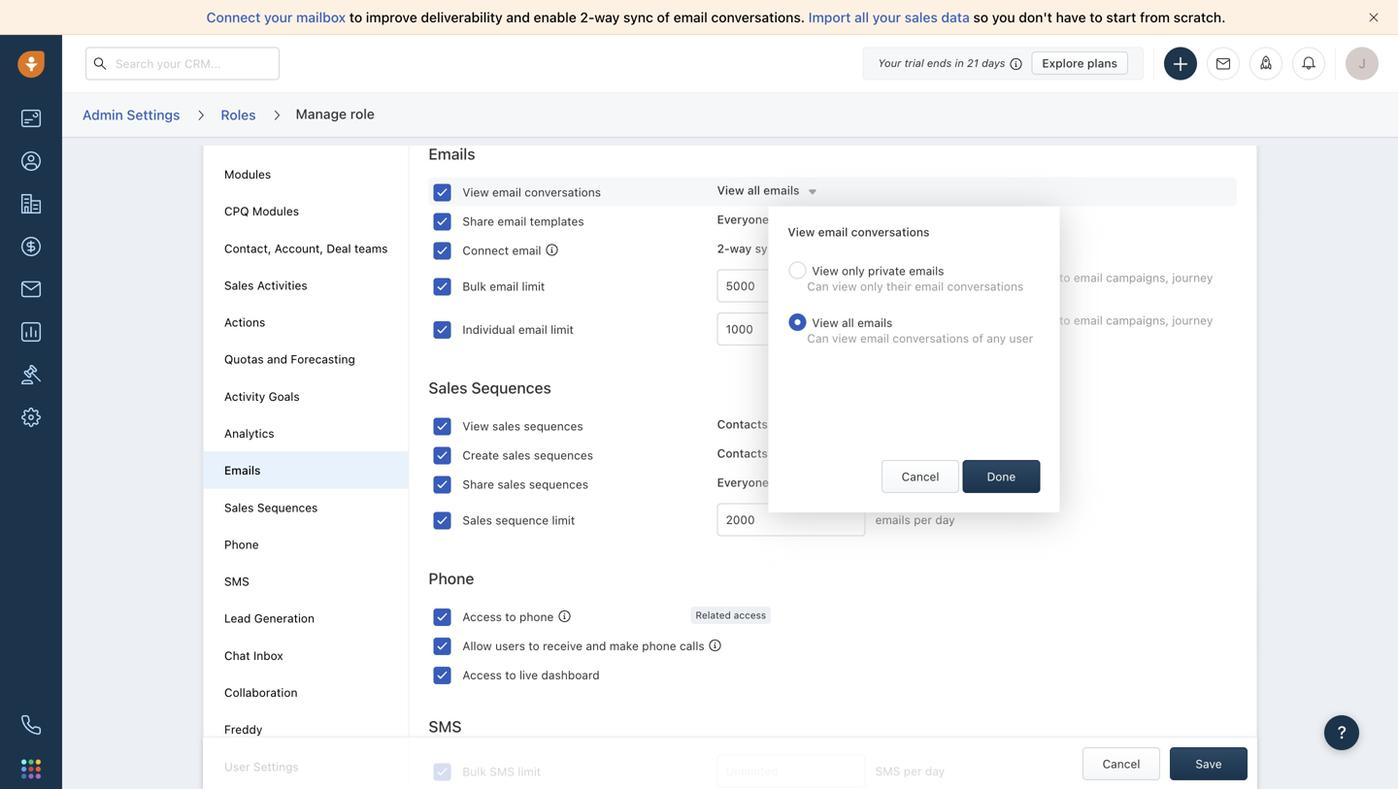 Task type: describe. For each thing, give the bounding box(es) containing it.
collaboration
[[224, 686, 298, 700]]

individual
[[463, 323, 515, 336]]

2 everyone from the top
[[717, 476, 769, 490]]

live
[[519, 669, 538, 682]]

conversations up templates at the left
[[525, 185, 601, 199]]

sequences for share sales sequences
[[529, 478, 588, 491]]

trial
[[904, 57, 924, 69]]

sales sequences link
[[224, 501, 318, 514]]

1 horizontal spatial of
[[972, 332, 983, 345]]

1 horizontal spatial phone
[[429, 569, 474, 588]]

data
[[941, 9, 970, 25]]

1 horizontal spatial sales sequences
[[429, 379, 551, 397]]

sequences for view sales sequences
[[524, 419, 583, 433]]

roles
[[221, 107, 256, 123]]

in
[[955, 57, 964, 69]]

manage
[[296, 106, 347, 122]]

explore
[[1042, 56, 1084, 70]]

user
[[224, 760, 250, 774]]

admin settings
[[83, 107, 180, 123]]

close image
[[1369, 13, 1379, 22]]

2-way sync
[[717, 242, 781, 255]]

settings for admin settings
[[127, 107, 180, 123]]

lead generation link
[[224, 612, 315, 625]]

roles link
[[220, 100, 257, 130]]

sales up actions
[[224, 279, 254, 292]]

quotas and forecasting
[[224, 353, 355, 366]]

can view email conversations of any user
[[807, 332, 1033, 345]]

admin settings link
[[82, 100, 181, 130]]

1 vertical spatial only
[[860, 280, 883, 293]]

0 horizontal spatial of
[[657, 9, 670, 25]]

view sales sequences
[[463, 419, 583, 433]]

apply for individual email limit
[[1026, 314, 1056, 327]]

share for share email templates
[[463, 214, 494, 228]]

improve
[[366, 9, 417, 25]]

forecasting
[[291, 353, 355, 366]]

lead
[[224, 612, 251, 625]]

sales for create sales sequences
[[502, 449, 531, 462]]

cancel button for save
[[1083, 748, 1160, 781]]

bulk email limit
[[463, 280, 545, 293]]

dashboard
[[541, 669, 600, 682]]

days
[[982, 57, 1005, 69]]

sales for share sales sequences
[[497, 478, 526, 491]]

user settings
[[224, 760, 299, 774]]

activity goals
[[224, 390, 300, 403]]

mailbox
[[296, 9, 346, 25]]

per for bulk sms limit
[[904, 765, 922, 778]]

admin
[[83, 107, 123, 123]]

receive
[[543, 639, 583, 653]]

explore plans link
[[1031, 51, 1128, 75]]

can for view all emails
[[807, 332, 829, 345]]

1 vertical spatial view all emails
[[812, 316, 893, 329]]

conversations down "can view only their email conversations"
[[893, 332, 969, 345]]

import all your sales data link
[[808, 9, 973, 25]]

allow users to receive and make phone calls
[[463, 639, 705, 653]]

apply for bulk email limit
[[1026, 271, 1056, 284]]

connect your mailbox link
[[206, 9, 349, 25]]

chat inbox
[[224, 649, 283, 662]]

explore plans
[[1042, 56, 1118, 70]]

includes the ability to view and delete call recordings image
[[559, 611, 570, 622]]

enter value number field for sales sequences
[[717, 503, 866, 536]]

what's new image
[[1259, 56, 1273, 69]]

plans
[[1087, 56, 1118, 70]]

their
[[886, 280, 912, 293]]

templates
[[530, 214, 584, 228]]

cpq modules
[[224, 205, 299, 218]]

1 everyone from the top
[[717, 213, 769, 226]]

conversations.
[[711, 9, 805, 25]]

0 vertical spatial view email conversations
[[463, 185, 601, 199]]

access to phone
[[463, 610, 554, 624]]

actions
[[224, 316, 265, 329]]

cpq
[[224, 205, 249, 218]]

contact, account, deal teams
[[224, 242, 388, 255]]

analytics link
[[224, 427, 274, 440]]

(limit for bulk email limit
[[947, 271, 978, 284]]

campaigns, for bulk email limit
[[1106, 271, 1169, 284]]

2 enter value number field from the top
[[717, 312, 854, 345]]

can for view only private emails
[[807, 280, 829, 293]]

activity
[[224, 390, 265, 403]]

quotas
[[224, 353, 264, 366]]

limit for bulk email limit
[[522, 280, 545, 293]]

send email image
[[1217, 58, 1230, 70]]

Search your CRM... text field
[[85, 47, 280, 80]]

journey for bulk email limit
[[1172, 271, 1213, 284]]

0 horizontal spatial view all emails
[[717, 184, 800, 197]]

calls
[[680, 639, 705, 653]]

chat inbox link
[[224, 649, 283, 662]]

1 horizontal spatial sequences
[[471, 379, 551, 397]]

2 your from the left
[[873, 9, 901, 25]]

activity goals link
[[224, 390, 300, 403]]

goals
[[269, 390, 300, 403]]

1 horizontal spatial view email conversations
[[788, 225, 930, 239]]

bulk sms limit
[[463, 765, 541, 779]]

1 horizontal spatial phone
[[642, 639, 676, 653]]

create sales sequences
[[463, 449, 593, 462]]

sales down 'individual'
[[429, 379, 467, 397]]

done
[[987, 470, 1016, 484]]

import
[[808, 9, 851, 25]]

day for bulk sms limit
[[925, 765, 945, 778]]

conversations up private
[[851, 225, 930, 239]]

start
[[1106, 9, 1136, 25]]

sms link
[[224, 575, 249, 588]]

can view only their email conversations
[[807, 280, 1024, 293]]

quotas and forecasting link
[[224, 353, 355, 366]]

access to live dashboard
[[463, 669, 600, 682]]

view down 'view only private emails'
[[812, 316, 838, 329]]

1 vertical spatial all
[[747, 184, 760, 197]]

2 horizontal spatial all
[[854, 9, 869, 25]]

0 vertical spatial emails
[[429, 144, 475, 163]]

sales activities
[[224, 279, 307, 292]]

view up 2-way sync
[[717, 184, 744, 197]]

share for share sales sequences
[[463, 478, 494, 491]]

collaboration link
[[224, 686, 298, 700]]

connect for connect your mailbox to improve deliverability and enable 2-way sync of email conversations. import all your sales data so you don't have to start from scratch.
[[206, 9, 261, 25]]

(limit for individual email limit
[[947, 314, 978, 327]]

0 vertical spatial and
[[506, 9, 530, 25]]

inbox
[[253, 649, 283, 662]]

to use the built-in phone dialer or phone apps built from our marketplace, enable this permission image
[[709, 640, 721, 652]]

deal
[[327, 242, 351, 255]]

emails link
[[224, 464, 261, 477]]

day for sales sequence limit
[[935, 513, 955, 527]]

account,
[[275, 242, 323, 255]]

0 horizontal spatial phone
[[519, 610, 554, 624]]

chat
[[224, 649, 250, 662]]

related access
[[696, 610, 766, 621]]

sms per day
[[875, 765, 945, 778]]

access
[[734, 610, 766, 621]]

don't
[[1019, 9, 1052, 25]]

emails per day for emails
[[864, 271, 921, 301]]

properties image
[[21, 365, 41, 384]]

save
[[1196, 757, 1222, 771]]

view for all
[[832, 332, 857, 345]]

21
[[967, 57, 979, 69]]

any
[[987, 332, 1006, 345]]

freshworks switcher image
[[21, 760, 41, 779]]

deliverability
[[421, 9, 503, 25]]

users
[[495, 639, 525, 653]]

make
[[609, 639, 639, 653]]

1 vertical spatial sequences
[[257, 501, 318, 514]]

1 vertical spatial 2-
[[717, 242, 730, 255]]

0 horizontal spatial emails
[[224, 464, 261, 477]]

user settings link
[[224, 760, 299, 774]]

phone element
[[12, 706, 50, 745]]

cpq modules link
[[224, 205, 299, 218]]

ends
[[927, 57, 952, 69]]

per for bulk email limit
[[902, 271, 921, 284]]

doesn't for bulk email limit
[[982, 271, 1023, 284]]



Task type: locate. For each thing, give the bounding box(es) containing it.
phone up access to phone
[[429, 569, 474, 588]]

view all emails down 'view only private emails'
[[812, 316, 893, 329]]

your left mailbox
[[264, 9, 293, 25]]

share email templates
[[463, 214, 584, 228]]

your up your
[[873, 9, 901, 25]]

all up 2-way sync
[[747, 184, 760, 197]]

campaigns,
[[1106, 271, 1169, 284], [1106, 314, 1169, 327]]

phone link
[[224, 538, 259, 551]]

can
[[807, 280, 829, 293], [807, 332, 829, 345]]

2 vertical spatial all
[[842, 316, 854, 329]]

1 journey from the top
[[1172, 271, 1213, 284]]

lead generation
[[224, 612, 315, 625]]

2 (limit doesn't apply to email campaigns, journey emails) from the top
[[947, 314, 1213, 344]]

0 vertical spatial connect
[[206, 9, 261, 25]]

of left any
[[972, 332, 983, 345]]

(limit doesn't apply to email campaigns, journey emails) for individual email limit
[[947, 314, 1213, 344]]

0 vertical spatial campaigns,
[[1106, 271, 1169, 284]]

settings right 'user'
[[253, 760, 299, 774]]

connect for connect email
[[463, 244, 509, 257]]

so
[[973, 9, 988, 25]]

1 vertical spatial emails
[[224, 464, 261, 477]]

cancel button left save
[[1083, 748, 1160, 781]]

1 vertical spatial access
[[463, 669, 502, 682]]

modules
[[224, 167, 271, 181], [252, 205, 299, 218]]

sales left sequence
[[463, 514, 492, 527]]

per for sales sequence limit
[[914, 513, 932, 527]]

manage role
[[296, 106, 375, 122]]

freddy link
[[224, 723, 263, 737]]

Enter value number field
[[717, 269, 854, 302], [717, 312, 854, 345], [717, 503, 866, 536]]

(limit doesn't apply to email campaigns, journey emails) for bulk email limit
[[947, 271, 1213, 301]]

sequence
[[495, 514, 549, 527]]

sync
[[623, 9, 653, 25], [755, 242, 781, 255]]

view left private
[[812, 264, 838, 278]]

emails
[[763, 184, 800, 197], [909, 264, 944, 278], [864, 271, 899, 284], [864, 314, 899, 327], [857, 316, 893, 329], [875, 513, 911, 527]]

1 vertical spatial bulk
[[463, 765, 486, 779]]

generation
[[254, 612, 315, 625]]

day for individual email limit
[[864, 330, 884, 344]]

1 horizontal spatial all
[[842, 316, 854, 329]]

your trial ends in 21 days
[[878, 57, 1005, 69]]

2 vertical spatial enter value number field
[[717, 503, 866, 536]]

freddy
[[224, 723, 263, 737]]

1 view from the top
[[832, 280, 857, 293]]

share
[[463, 214, 494, 228], [463, 478, 494, 491]]

0 vertical spatial sequences
[[471, 379, 551, 397]]

1 vertical spatial everyone
[[717, 476, 769, 490]]

0 vertical spatial settings
[[127, 107, 180, 123]]

0 vertical spatial 2-
[[580, 9, 594, 25]]

emails) up any
[[947, 287, 987, 301]]

contacts
[[717, 418, 768, 431], [717, 447, 768, 460]]

sales
[[905, 9, 938, 25], [492, 419, 520, 433], [502, 449, 531, 462], [497, 478, 526, 491]]

emails) left user
[[947, 330, 987, 344]]

0 vertical spatial (limit doesn't apply to email campaigns, journey emails)
[[947, 271, 1213, 301]]

1 horizontal spatial and
[[506, 9, 530, 25]]

everyone
[[717, 213, 769, 226], [717, 476, 769, 490]]

1 vertical spatial and
[[267, 353, 287, 366]]

1 vertical spatial connect
[[463, 244, 509, 257]]

emails
[[429, 144, 475, 163], [224, 464, 261, 477]]

sequences
[[524, 419, 583, 433], [534, 449, 593, 462], [529, 478, 588, 491]]

and left enable
[[506, 9, 530, 25]]

sequences up create sales sequences
[[524, 419, 583, 433]]

enter value number field for emails
[[717, 269, 854, 302]]

0 vertical spatial emails per day
[[864, 271, 921, 301]]

sequences down the emails link
[[257, 501, 318, 514]]

limit for sales sequence limit
[[552, 514, 575, 527]]

modules right cpq
[[252, 205, 299, 218]]

doesn't
[[982, 271, 1023, 284], [982, 314, 1023, 327]]

0 vertical spatial view
[[832, 280, 857, 293]]

teams
[[354, 242, 388, 255]]

0 horizontal spatial all
[[747, 184, 760, 197]]

0 vertical spatial doesn't
[[982, 271, 1023, 284]]

(limit doesn't apply to email campaigns, journey emails)
[[947, 271, 1213, 301], [947, 314, 1213, 344]]

emails) for individual email limit
[[947, 330, 987, 344]]

0 vertical spatial cancel
[[902, 470, 939, 484]]

sales up phone link on the left bottom of page
[[224, 501, 254, 514]]

2 apply from the top
[[1026, 314, 1056, 327]]

1 vertical spatial (limit
[[947, 314, 978, 327]]

2 (limit from the top
[[947, 314, 978, 327]]

all
[[854, 9, 869, 25], [747, 184, 760, 197], [842, 316, 854, 329]]

phone image
[[21, 716, 41, 735]]

view
[[717, 184, 744, 197], [463, 185, 489, 199], [788, 225, 815, 239], [812, 264, 838, 278], [812, 316, 838, 329], [463, 419, 489, 433]]

2 horizontal spatial and
[[586, 639, 606, 653]]

1 apply from the top
[[1026, 271, 1056, 284]]

all down 'view only private emails'
[[842, 316, 854, 329]]

role
[[350, 106, 375, 122]]

cancel button for done
[[882, 460, 959, 493]]

access down allow
[[463, 669, 502, 682]]

sequences down create sales sequences
[[529, 478, 588, 491]]

sales down create sales sequences
[[497, 478, 526, 491]]

0 horizontal spatial phone
[[224, 538, 259, 551]]

view for only
[[832, 280, 857, 293]]

1 contacts from the top
[[717, 418, 768, 431]]

3 enter value number field from the top
[[717, 503, 866, 536]]

0 vertical spatial of
[[657, 9, 670, 25]]

emails per day for sales sequences
[[875, 513, 955, 527]]

0 vertical spatial sales sequences
[[429, 379, 551, 397]]

only down 'view only private emails'
[[860, 280, 883, 293]]

0 horizontal spatial sequences
[[257, 501, 318, 514]]

sequences up share sales sequences
[[534, 449, 593, 462]]

and left make
[[586, 639, 606, 653]]

related
[[696, 610, 731, 621]]

limit up individual email limit
[[522, 280, 545, 293]]

2 bulk from the top
[[463, 765, 486, 779]]

only
[[842, 264, 865, 278], [860, 280, 883, 293]]

cancel for save
[[1103, 757, 1140, 771]]

sales sequences down the emails link
[[224, 501, 318, 514]]

1 horizontal spatial your
[[873, 9, 901, 25]]

1 vertical spatial sales sequences
[[224, 501, 318, 514]]

emails) for bulk email limit
[[947, 287, 987, 301]]

0 vertical spatial contacts
[[717, 418, 768, 431]]

0 vertical spatial phone
[[224, 538, 259, 551]]

connect your mailbox to improve deliverability and enable 2-way sync of email conversations. import all your sales data so you don't have to start from scratch.
[[206, 9, 1226, 25]]

view email conversations
[[463, 185, 601, 199], [788, 225, 930, 239]]

0 vertical spatial bulk
[[463, 280, 486, 293]]

you
[[992, 9, 1015, 25]]

all right import
[[854, 9, 869, 25]]

1 horizontal spatial cancel
[[1103, 757, 1140, 771]]

private
[[868, 264, 906, 278]]

1 vertical spatial apply
[[1026, 314, 1056, 327]]

limit down the live
[[518, 765, 541, 779]]

2 can from the top
[[807, 332, 829, 345]]

connect email
[[463, 244, 541, 257]]

sales activities link
[[224, 279, 307, 292]]

create
[[463, 449, 499, 462]]

cancel button left done in the bottom of the page
[[882, 460, 959, 493]]

1 can from the top
[[807, 280, 829, 293]]

0 horizontal spatial cancel
[[902, 470, 939, 484]]

1 vertical spatial cancel
[[1103, 757, 1140, 771]]

1 share from the top
[[463, 214, 494, 228]]

view up 'view only private emails'
[[788, 225, 815, 239]]

(limit right their
[[947, 271, 978, 284]]

1 enter value number field from the top
[[717, 269, 854, 302]]

1 your from the left
[[264, 9, 293, 25]]

1 vertical spatial emails)
[[947, 330, 987, 344]]

1 access from the top
[[463, 610, 502, 624]]

1 vertical spatial campaigns,
[[1106, 314, 1169, 327]]

your
[[878, 57, 901, 69]]

1 vertical spatial can
[[807, 332, 829, 345]]

2 vertical spatial emails per day
[[875, 513, 955, 527]]

1 vertical spatial sync
[[755, 242, 781, 255]]

1 doesn't from the top
[[982, 271, 1023, 284]]

limit right 'individual'
[[551, 323, 574, 336]]

cancel for done
[[902, 470, 939, 484]]

1 horizontal spatial 2-
[[717, 242, 730, 255]]

connect up bulk email limit
[[463, 244, 509, 257]]

1 (limit doesn't apply to email campaigns, journey emails) from the top
[[947, 271, 1213, 301]]

0 horizontal spatial connect
[[206, 9, 261, 25]]

share sales sequences
[[463, 478, 588, 491]]

day for bulk email limit
[[864, 287, 884, 301]]

1 vertical spatial (limit doesn't apply to email campaigns, journey emails)
[[947, 314, 1213, 344]]

1 (limit from the top
[[947, 271, 978, 284]]

1 bulk from the top
[[463, 280, 486, 293]]

sequences up view sales sequences
[[471, 379, 551, 397]]

1 vertical spatial phone
[[429, 569, 474, 588]]

0 vertical spatial (limit
[[947, 271, 978, 284]]

contacts for create sales sequences
[[717, 447, 768, 460]]

phone left includes the ability to view and delete call recordings image
[[519, 610, 554, 624]]

view email conversations up share email templates
[[463, 185, 601, 199]]

done button
[[963, 460, 1040, 493]]

1 vertical spatial modules
[[252, 205, 299, 218]]

phone up sms link
[[224, 538, 259, 551]]

emails)
[[947, 287, 987, 301], [947, 330, 987, 344]]

day
[[864, 287, 884, 301], [864, 330, 884, 344], [935, 513, 955, 527], [925, 765, 945, 778]]

bulk for bulk sms limit
[[463, 765, 486, 779]]

sales left data
[[905, 9, 938, 25]]

sales sequences
[[429, 379, 551, 397], [224, 501, 318, 514]]

2 vertical spatial and
[[586, 639, 606, 653]]

journey for individual email limit
[[1172, 314, 1213, 327]]

sales sequences up view sales sequences
[[429, 379, 551, 397]]

1 vertical spatial of
[[972, 332, 983, 345]]

2 doesn't from the top
[[982, 314, 1023, 327]]

1 horizontal spatial connect
[[463, 244, 509, 257]]

share down the create
[[463, 478, 494, 491]]

1 vertical spatial doesn't
[[982, 314, 1023, 327]]

0 vertical spatial sync
[[623, 9, 653, 25]]

1 horizontal spatial sync
[[755, 242, 781, 255]]

actions link
[[224, 316, 265, 329]]

1 horizontal spatial cancel button
[[1083, 748, 1160, 781]]

campaigns, for individual email limit
[[1106, 314, 1169, 327]]

0 vertical spatial access
[[463, 610, 502, 624]]

cancel left done in the bottom of the page
[[902, 470, 939, 484]]

view only private emails
[[812, 264, 944, 278]]

0 horizontal spatial cancel button
[[882, 460, 959, 493]]

for users who've connected their email, unchecking this option will disconnect their mailbox from the crm image
[[546, 244, 558, 256]]

of left conversations.
[[657, 9, 670, 25]]

0 vertical spatial modules
[[224, 167, 271, 181]]

cancel button
[[882, 460, 959, 493], [1083, 748, 1160, 781]]

0 horizontal spatial your
[[264, 9, 293, 25]]

cancel
[[902, 470, 939, 484], [1103, 757, 1140, 771]]

from
[[1140, 9, 1170, 25]]

2-
[[580, 9, 594, 25], [717, 242, 730, 255]]

0 vertical spatial way
[[594, 9, 620, 25]]

1 emails) from the top
[[947, 287, 987, 301]]

(limit up can view email conversations of any user
[[947, 314, 978, 327]]

conversations
[[525, 185, 601, 199], [851, 225, 930, 239], [947, 280, 1024, 293], [893, 332, 969, 345]]

and right quotas
[[267, 353, 287, 366]]

1 vertical spatial emails per day
[[864, 314, 921, 344]]

sequences for create sales sequences
[[534, 449, 593, 462]]

0 vertical spatial only
[[842, 264, 865, 278]]

access for access to live dashboard
[[463, 669, 502, 682]]

1 horizontal spatial settings
[[253, 760, 299, 774]]

2 share from the top
[[463, 478, 494, 491]]

contacts for view sales sequences
[[717, 418, 768, 431]]

1 campaigns, from the top
[[1106, 271, 1169, 284]]

allow
[[463, 639, 492, 653]]

access for access to phone
[[463, 610, 502, 624]]

view up the create
[[463, 419, 489, 433]]

cancel left save
[[1103, 757, 1140, 771]]

modules link
[[224, 167, 271, 181]]

sales for view sales sequences
[[492, 419, 520, 433]]

of
[[657, 9, 670, 25], [972, 332, 983, 345]]

share up connect email at top left
[[463, 214, 494, 228]]

2 campaigns, from the top
[[1106, 314, 1169, 327]]

sales
[[224, 279, 254, 292], [429, 379, 467, 397], [224, 501, 254, 514], [463, 514, 492, 527]]

sms
[[224, 575, 249, 588], [429, 718, 462, 736], [875, 765, 900, 778], [490, 765, 515, 779]]

1 horizontal spatial way
[[730, 242, 752, 255]]

view email conversations up 'view only private emails'
[[788, 225, 930, 239]]

settings right the admin
[[127, 107, 180, 123]]

2 journey from the top
[[1172, 314, 1213, 327]]

connect up search your crm... text field
[[206, 9, 261, 25]]

0 vertical spatial phone
[[519, 610, 554, 624]]

0 horizontal spatial sync
[[623, 9, 653, 25]]

0 horizontal spatial way
[[594, 9, 620, 25]]

limit for individual email limit
[[551, 323, 574, 336]]

settings
[[127, 107, 180, 123], [253, 760, 299, 774]]

2 view from the top
[[832, 332, 857, 345]]

limit for bulk sms limit
[[518, 765, 541, 779]]

0 vertical spatial apply
[[1026, 271, 1056, 284]]

1 vertical spatial enter value number field
[[717, 312, 854, 345]]

email
[[673, 9, 708, 25], [492, 185, 521, 199], [497, 214, 527, 228], [818, 225, 848, 239], [512, 244, 541, 257], [1074, 271, 1103, 284], [490, 280, 519, 293], [915, 280, 944, 293], [1074, 314, 1103, 327], [518, 323, 547, 336], [860, 332, 889, 345]]

view all emails
[[717, 184, 800, 197], [812, 316, 893, 329]]

activities
[[257, 279, 307, 292]]

0 horizontal spatial sales sequences
[[224, 501, 318, 514]]

per for individual email limit
[[902, 314, 921, 327]]

0 vertical spatial everyone
[[717, 213, 769, 226]]

journey
[[1172, 271, 1213, 284], [1172, 314, 1213, 327]]

1 vertical spatial phone
[[642, 639, 676, 653]]

view up share email templates
[[463, 185, 489, 199]]

0 vertical spatial emails)
[[947, 287, 987, 301]]

view
[[832, 280, 857, 293], [832, 332, 857, 345]]

save button
[[1170, 748, 1248, 781]]

sales down view sales sequences
[[502, 449, 531, 462]]

sales sequence limit
[[463, 514, 575, 527]]

1 vertical spatial view
[[832, 332, 857, 345]]

0 vertical spatial share
[[463, 214, 494, 228]]

limit right sequence
[[552, 514, 575, 527]]

0 vertical spatial sequences
[[524, 419, 583, 433]]

doesn't for individual email limit
[[982, 314, 1023, 327]]

2 vertical spatial sequences
[[529, 478, 588, 491]]

0 vertical spatial cancel button
[[882, 460, 959, 493]]

view all emails up 2-way sync
[[717, 184, 800, 197]]

0 horizontal spatial 2-
[[580, 9, 594, 25]]

conversations up any
[[947, 280, 1024, 293]]

way
[[594, 9, 620, 25], [730, 242, 752, 255]]

modules up cpq
[[224, 167, 271, 181]]

scratch.
[[1173, 9, 1226, 25]]

phone left calls
[[642, 639, 676, 653]]

settings for user settings
[[253, 760, 299, 774]]

2 access from the top
[[463, 669, 502, 682]]

sales up create sales sequences
[[492, 419, 520, 433]]

2 emails) from the top
[[947, 330, 987, 344]]

1 vertical spatial share
[[463, 478, 494, 491]]

0 horizontal spatial view email conversations
[[463, 185, 601, 199]]

only left private
[[842, 264, 865, 278]]

0 horizontal spatial and
[[267, 353, 287, 366]]

1 vertical spatial way
[[730, 242, 752, 255]]

access up allow
[[463, 610, 502, 624]]

bulk for bulk email limit
[[463, 280, 486, 293]]

Unlimited number field
[[717, 755, 866, 788]]

2 contacts from the top
[[717, 447, 768, 460]]

have
[[1056, 9, 1086, 25]]

1 vertical spatial settings
[[253, 760, 299, 774]]



Task type: vqa. For each thing, say whether or not it's contained in the screenshot.
View email conversations
yes



